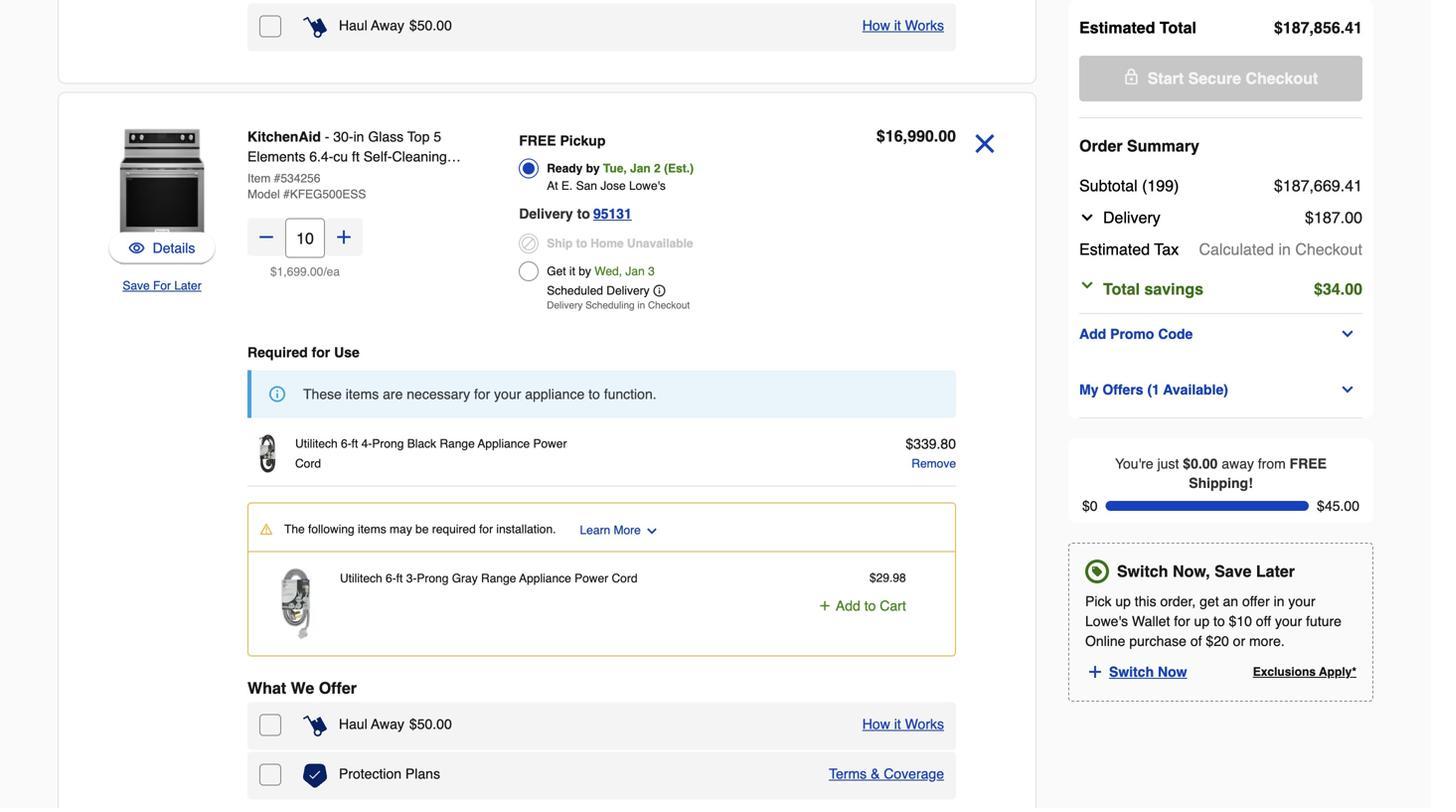 Task type: locate. For each thing, give the bounding box(es) containing it.
utilitech for utilitech 6-ft 3-prong gray range appliance power cord
[[340, 572, 383, 586]]

0 vertical spatial haul
[[339, 17, 368, 33]]

1 vertical spatial how it works
[[863, 716, 945, 732]]

6.4-
[[309, 149, 333, 165]]

1 vertical spatial free
[[1290, 456, 1328, 472]]

1 how it works button from the top
[[863, 15, 945, 35]]

$ 187,856 . 41
[[1275, 18, 1363, 37]]

get it by wed, jan 3
[[547, 265, 655, 278]]

items left are in the left top of the page
[[346, 386, 379, 402]]

1 away from the top
[[371, 17, 405, 33]]

works for haul away filled image
[[905, 716, 945, 732]]

haul away $ 50 .00 for haul away filled icon at the left top
[[339, 17, 452, 33]]

to for delivery
[[577, 206, 590, 222]]

1 horizontal spatial cord
[[612, 572, 638, 586]]

your left 'appliance'
[[494, 386, 521, 402]]

0 vertical spatial free
[[519, 133, 556, 149]]

away
[[371, 17, 405, 33], [371, 716, 405, 732]]

1 estimated from the top
[[1080, 18, 1156, 37]]

1 how from the top
[[863, 17, 891, 33]]

delivery to 95131
[[519, 206, 632, 222]]

2 vertical spatial your
[[1276, 614, 1303, 630]]

0 vertical spatial haul away $ 50 .00
[[339, 17, 452, 33]]

by up san
[[586, 162, 600, 176]]

utilitech inside utilitech 6-ft 4-prong black range appliance power cord
[[295, 437, 338, 451]]

1 vertical spatial total
[[1104, 280, 1141, 298]]

e.
[[562, 179, 573, 193]]

steel)
[[407, 188, 443, 204]]

by up the scheduled
[[579, 265, 592, 278]]

how it works button
[[863, 15, 945, 35], [863, 714, 945, 734]]

lowe's up online
[[1086, 614, 1129, 630]]

cart
[[880, 598, 907, 614]]

1 50 from the top
[[417, 17, 433, 33]]

home
[[591, 237, 624, 251]]

6- for 4-
[[341, 437, 352, 451]]

estimated left tax
[[1080, 240, 1151, 259]]

1 vertical spatial save
[[1215, 563, 1252, 581]]

purchase
[[1130, 634, 1187, 650]]

cord
[[295, 457, 321, 471], [612, 572, 638, 586]]

use
[[334, 345, 360, 360]]

haul away $ 50 .00 up "protection plans"
[[339, 716, 452, 732]]

cord down more
[[612, 572, 638, 586]]

savings
[[1145, 280, 1204, 298]]

1 horizontal spatial total
[[1160, 18, 1197, 37]]

1 vertical spatial lowe's
[[1086, 614, 1129, 630]]

add left promo
[[1080, 326, 1107, 342]]

ft right cu
[[352, 149, 360, 165]]

0 vertical spatial it
[[895, 17, 902, 33]]

0 vertical spatial switch
[[1118, 563, 1169, 581]]

gray
[[452, 572, 478, 586]]

add for add promo code
[[1080, 326, 1107, 342]]

1 how it works from the top
[[863, 17, 945, 33]]

online
[[1086, 634, 1126, 650]]

2 away from the top
[[371, 716, 405, 732]]

41 up $ 187 .00
[[1346, 177, 1363, 195]]

1 vertical spatial .
[[1341, 177, 1346, 195]]

ft
[[352, 149, 360, 165], [352, 437, 358, 451], [396, 572, 403, 586]]

jan left '2'
[[630, 162, 651, 176]]

offers
[[1103, 382, 1144, 398]]

kitchenaid -
[[248, 129, 333, 145]]

save left for
[[123, 279, 150, 293]]

away for haul away filled icon at the left top
[[371, 17, 405, 33]]

haul away $ 50 .00 for haul away filled image
[[339, 716, 452, 732]]

in right offer
[[1274, 594, 1285, 610]]

0 vertical spatial ft
[[352, 149, 360, 165]]

range
[[297, 188, 338, 204], [440, 437, 475, 451], [481, 572, 517, 586]]

0 vertical spatial away
[[371, 17, 405, 33]]

your up future
[[1289, 594, 1316, 610]]

of
[[1191, 634, 1203, 650]]

1 vertical spatial prong
[[417, 572, 449, 586]]

prong left gray
[[417, 572, 449, 586]]

estimated up secure icon
[[1080, 18, 1156, 37]]

get
[[1200, 594, 1220, 610]]

0 vertical spatial by
[[586, 162, 600, 176]]

are
[[383, 386, 403, 402]]

0 vertical spatial add
[[1080, 326, 1107, 342]]

checkout inside 'option group'
[[648, 300, 690, 311]]

necessary
[[407, 386, 470, 402]]

for inside pick up this order, get an offer in your lowe's wallet for up to $10 off your future online purchase of $20 or more.
[[1175, 614, 1191, 630]]

it inside 'option group'
[[570, 265, 576, 278]]

2 vertical spatial it
[[895, 716, 902, 732]]

may
[[390, 523, 412, 536]]

1 vertical spatial items
[[358, 523, 387, 536]]

checkout inside button
[[1246, 69, 1319, 88]]

exclusions
[[1254, 665, 1317, 679]]

utilitech right 6-ft 4-prong black range appliance power cord icon
[[295, 437, 338, 451]]

delivery scheduling in checkout
[[547, 300, 690, 311]]

free up ready
[[519, 133, 556, 149]]

$ for $ 16,990 .00
[[877, 127, 886, 145]]

0 horizontal spatial save
[[123, 279, 150, 293]]

how for haul away filled image
[[863, 716, 891, 732]]

6- left 4-
[[341, 437, 352, 451]]

0 vertical spatial 50
[[417, 17, 433, 33]]

2 41 from the top
[[1346, 177, 1363, 195]]

2 horizontal spatial plus image
[[1087, 663, 1105, 681]]

prong inside utilitech 6-ft 4-prong black range appliance power cord
[[372, 437, 404, 451]]

1 haul away $ 50 .00 from the top
[[339, 17, 452, 33]]

switch inside button
[[1110, 664, 1155, 680]]

plus image
[[334, 227, 354, 247], [818, 599, 832, 613], [1087, 663, 1105, 681]]

1 vertical spatial cord
[[612, 572, 638, 586]]

1 vertical spatial 6-
[[386, 572, 396, 586]]

1 horizontal spatial save
[[1215, 563, 1252, 581]]

.00 for $ 34 .00
[[1341, 280, 1363, 298]]

power down 'appliance'
[[533, 437, 567, 451]]

1 vertical spatial add
[[836, 598, 861, 614]]

checkout down 187,856
[[1246, 69, 1319, 88]]

an
[[1224, 594, 1239, 610]]

6- left 3-
[[386, 572, 396, 586]]

away right haul away filled icon at the left top
[[371, 17, 405, 33]]

(est.)
[[664, 162, 694, 176]]

1 vertical spatial works
[[905, 716, 945, 732]]

for
[[153, 279, 171, 293]]

plus image up /ea
[[334, 227, 354, 247]]

$ 16,990 .00
[[877, 127, 957, 145]]

these
[[303, 386, 342, 402]]

0 vertical spatial how it works
[[863, 17, 945, 33]]

0 vertical spatial power
[[533, 437, 567, 451]]

cord inside utilitech 6-ft 4-prong black range appliance power cord
[[295, 457, 321, 471]]

6- for 3-
[[386, 572, 396, 586]]

0 vertical spatial .
[[1341, 18, 1346, 37]]

1 vertical spatial checkout
[[1296, 240, 1363, 259]]

haul right haul away filled icon at the left top
[[339, 17, 368, 33]]

1 vertical spatial 41
[[1346, 177, 1363, 195]]

plus image down online
[[1087, 663, 1105, 681]]

ft left 3-
[[396, 572, 403, 586]]

off
[[1257, 614, 1272, 630]]

2 vertical spatial ft
[[396, 572, 403, 586]]

ready by tue, jan 2 (est.)
[[547, 162, 694, 176]]

power inside utilitech 6-ft 4-prong black range appliance power cord
[[533, 437, 567, 451]]

0 vertical spatial estimated
[[1080, 18, 1156, 37]]

save up the an
[[1215, 563, 1252, 581]]

2 horizontal spatial range
[[481, 572, 517, 586]]

1 works from the top
[[905, 17, 945, 33]]

cord for utilitech 6-ft 3-prong gray range appliance power cord
[[612, 572, 638, 586]]

away up "protection plans"
[[371, 716, 405, 732]]

1 vertical spatial haul away $ 50 .00
[[339, 716, 452, 732]]

1 vertical spatial estimated
[[1080, 240, 1151, 259]]

0 horizontal spatial utilitech
[[295, 437, 338, 451]]

up up of
[[1195, 614, 1210, 630]]

total down estimated tax
[[1104, 280, 1141, 298]]

.00 for $ 16,990 .00
[[934, 127, 957, 145]]

in inside 30-in glass top 5 elements 6.4-cu ft self-cleaning convection oven freestanding electric range (stainless steel)
[[354, 129, 364, 145]]

50 for haul away filled icon at the left top
[[417, 17, 433, 33]]

50
[[417, 17, 433, 33], [417, 716, 433, 732]]

switch up this
[[1118, 563, 1169, 581]]

0.00
[[1191, 456, 1218, 472]]

utilitech 6-ft 3-prong gray range appliance power cord
[[340, 572, 638, 586]]

.00
[[433, 17, 452, 33], [934, 127, 957, 145], [1341, 208, 1363, 227], [307, 265, 324, 279], [1341, 280, 1363, 298], [433, 716, 452, 732]]

2 how it works button from the top
[[863, 714, 945, 734]]

appliance inside utilitech 6-ft 4-prong black range appliance power cord
[[478, 437, 530, 451]]

1 vertical spatial haul
[[339, 716, 368, 732]]

cord right 6-ft 4-prong black range appliance power cord icon
[[295, 457, 321, 471]]

plus image left add to cart
[[818, 599, 832, 613]]

lowe's
[[629, 179, 666, 193], [1086, 614, 1129, 630]]

prong for 4-
[[372, 437, 404, 451]]

total up "start"
[[1160, 18, 1197, 37]]

prong
[[372, 437, 404, 451], [417, 572, 449, 586]]

1 horizontal spatial plus image
[[818, 599, 832, 613]]

chevron down image down subtotal
[[1080, 210, 1096, 226]]

plus image inside switch now button
[[1087, 663, 1105, 681]]

1 41 from the top
[[1346, 18, 1363, 37]]

2 vertical spatial checkout
[[648, 300, 690, 311]]

appliance
[[525, 386, 585, 402]]

plus image for switch now
[[1087, 663, 1105, 681]]

1 horizontal spatial power
[[575, 572, 609, 586]]

0 horizontal spatial range
[[297, 188, 338, 204]]

terms & coverage
[[829, 766, 945, 782]]

checkout down 3
[[648, 300, 690, 311]]

haul
[[339, 17, 368, 33], [339, 716, 368, 732]]

your right 'off'
[[1276, 614, 1303, 630]]

0 vertical spatial works
[[905, 17, 945, 33]]

model
[[248, 187, 280, 201]]

0 vertical spatial info image
[[654, 285, 666, 297]]

power for utilitech 6-ft 4-prong black range appliance power cord
[[533, 437, 567, 451]]

to right ship
[[576, 237, 588, 251]]

chevron down image down chevron down icon
[[1341, 382, 1357, 398]]

my offers (1 available)
[[1080, 382, 1229, 398]]

delivery down "subtotal (199)"
[[1104, 208, 1161, 227]]

haul right haul away filled image
[[339, 716, 368, 732]]

works for haul away filled icon at the left top
[[905, 17, 945, 33]]

total savings
[[1104, 280, 1204, 298]]

for down 'order,'
[[1175, 614, 1191, 630]]

1 horizontal spatial utilitech
[[340, 572, 383, 586]]

6- inside utilitech 6-ft 4-prong black range appliance power cord
[[341, 437, 352, 451]]

0 vertical spatial save
[[123, 279, 150, 293]]

away
[[1222, 456, 1255, 472]]

these items are necessary for your appliance to function.
[[303, 386, 657, 402]]

1 vertical spatial info image
[[269, 386, 285, 402]]

0 horizontal spatial prong
[[372, 437, 404, 451]]

1 vertical spatial ft
[[352, 437, 358, 451]]

utilitech left 3-
[[340, 572, 383, 586]]

range down #534256
[[297, 188, 338, 204]]

add for add to cart
[[836, 598, 861, 614]]

1 vertical spatial 50
[[417, 716, 433, 732]]

1 vertical spatial how it works button
[[863, 714, 945, 734]]

1 horizontal spatial add
[[1080, 326, 1107, 342]]

to down san
[[577, 206, 590, 222]]

0 horizontal spatial up
[[1116, 594, 1132, 610]]

black
[[407, 437, 437, 451]]

to left 'cart'
[[865, 598, 876, 614]]

1 horizontal spatial 6-
[[386, 572, 396, 586]]

delivery
[[519, 206, 573, 222], [1104, 208, 1161, 227], [607, 284, 650, 298], [547, 300, 583, 311]]

1 horizontal spatial later
[[1257, 563, 1296, 581]]

later right for
[[174, 279, 202, 293]]

(stainless
[[342, 188, 403, 204]]

ft inside utilitech 6-ft 4-prong black range appliance power cord
[[352, 437, 358, 451]]

1 vertical spatial jan
[[626, 265, 645, 278]]

0 vertical spatial appliance
[[478, 437, 530, 451]]

haul for haul away filled icon at the left top
[[339, 17, 368, 33]]

in left glass
[[354, 129, 364, 145]]

1 vertical spatial away
[[371, 716, 405, 732]]

Stepper number input field with increment and decrement buttons number field
[[285, 218, 325, 258]]

free inside free shipping!
[[1290, 456, 1328, 472]]

1 vertical spatial it
[[570, 265, 576, 278]]

subtotal
[[1080, 177, 1138, 195]]

0 vertical spatial checkout
[[1246, 69, 1319, 88]]

pick up this order, get an offer in your lowe's wallet for up to $10 off your future online purchase of $20 or more.
[[1086, 594, 1342, 650]]

0 vertical spatial lowe's
[[629, 179, 666, 193]]

41 right 187,856
[[1346, 18, 1363, 37]]

1 horizontal spatial prong
[[417, 572, 449, 586]]

appliance down these items are necessary for your appliance to function.
[[478, 437, 530, 451]]

1 horizontal spatial free
[[1290, 456, 1328, 472]]

1 vertical spatial how
[[863, 716, 891, 732]]

0 vertical spatial total
[[1160, 18, 1197, 37]]

jan left 3
[[626, 265, 645, 278]]

1 vertical spatial switch
[[1110, 664, 1155, 680]]

later up offer
[[1257, 563, 1296, 581]]

save
[[123, 279, 150, 293], [1215, 563, 1252, 581]]

2 how from the top
[[863, 716, 891, 732]]

info image
[[654, 285, 666, 297], [269, 386, 285, 402]]

range right gray
[[481, 572, 517, 586]]

haul for haul away filled image
[[339, 716, 368, 732]]

2 estimated from the top
[[1080, 240, 1151, 259]]

range inside utilitech 6-ft 4-prong black range appliance power cord
[[440, 437, 475, 451]]

in inside pick up this order, get an offer in your lowe's wallet for up to $10 off your future online purchase of $20 or more.
[[1274, 594, 1285, 610]]

0 horizontal spatial later
[[174, 279, 202, 293]]

in right scheduling
[[638, 300, 646, 311]]

add
[[1080, 326, 1107, 342], [836, 598, 861, 614]]

chevron down image
[[1341, 326, 1357, 342]]

2 haul from the top
[[339, 716, 368, 732]]

0 vertical spatial how
[[863, 17, 891, 33]]

required for use
[[248, 345, 360, 360]]

remove
[[912, 457, 957, 471]]

haul away $ 50 .00 right haul away filled icon at the left top
[[339, 17, 452, 33]]

lowe's down '2'
[[629, 179, 666, 193]]

for right required
[[479, 523, 493, 536]]

0 vertical spatial utilitech
[[295, 437, 338, 451]]

0 horizontal spatial lowe's
[[629, 179, 666, 193]]

protection plan filled image
[[303, 764, 327, 788]]

free
[[519, 133, 556, 149], [1290, 456, 1328, 472]]

0 horizontal spatial 6-
[[341, 437, 352, 451]]

it for haul away filled icon at the left top
[[895, 17, 902, 33]]

add left 'cart'
[[836, 598, 861, 614]]

prong for 3-
[[417, 572, 449, 586]]

to inside pick up this order, get an offer in your lowe's wallet for up to $10 off your future online purchase of $20 or more.
[[1214, 614, 1226, 630]]

30-
[[333, 129, 354, 145]]

add item to cart element
[[836, 596, 907, 616]]

prong left black
[[372, 437, 404, 451]]

1 vertical spatial up
[[1195, 614, 1210, 630]]

1 horizontal spatial info image
[[654, 285, 666, 297]]

get
[[547, 265, 566, 278]]

quickview image
[[129, 238, 145, 258]]

0 horizontal spatial add
[[836, 598, 861, 614]]

1 vertical spatial later
[[1257, 563, 1296, 581]]

tue,
[[604, 162, 627, 176]]

ft left 4-
[[352, 437, 358, 451]]

items left may
[[358, 523, 387, 536]]

chevron down image
[[1080, 210, 1096, 226], [1080, 277, 1096, 293], [1341, 382, 1357, 398], [645, 524, 659, 538]]

pick
[[1086, 594, 1112, 610]]

up left this
[[1116, 594, 1132, 610]]

$10
[[1230, 614, 1253, 630]]

coverage
[[884, 766, 945, 782]]

checkout down the '187'
[[1296, 240, 1363, 259]]

delivery down 'at'
[[519, 206, 573, 222]]

2 works from the top
[[905, 716, 945, 732]]

0 vertical spatial plus image
[[334, 227, 354, 247]]

free right from
[[1290, 456, 1328, 472]]

how
[[863, 17, 891, 33], [863, 716, 891, 732]]

0 vertical spatial 41
[[1346, 18, 1363, 37]]

2 haul away $ 50 .00 from the top
[[339, 716, 452, 732]]

1 horizontal spatial lowe's
[[1086, 614, 1129, 630]]

0 vertical spatial later
[[174, 279, 202, 293]]

. for 187,669
[[1341, 177, 1346, 195]]

option group
[[519, 127, 795, 317]]

0 vertical spatial cord
[[295, 457, 321, 471]]

to inside add item to cart element
[[865, 598, 876, 614]]

2 50 from the top
[[417, 716, 433, 732]]

ship to home unavailable
[[547, 237, 694, 251]]

how it works button for haul away filled image
[[863, 714, 945, 734]]

free inside 'option group'
[[519, 133, 556, 149]]

0 vertical spatial range
[[297, 188, 338, 204]]

power down learn
[[575, 572, 609, 586]]

pickup
[[560, 133, 606, 149]]

to up $20
[[1214, 614, 1226, 630]]

utilitech for utilitech 6-ft 4-prong black range appliance power cord
[[295, 437, 338, 451]]

ft for 3-
[[396, 572, 403, 586]]

free pickup
[[519, 133, 606, 149]]

you're just $ 0.00
[[1116, 456, 1218, 472]]

1 haul from the top
[[339, 17, 368, 33]]

appliance down installation.
[[519, 572, 572, 586]]

1 vertical spatial utilitech
[[340, 572, 383, 586]]

0 horizontal spatial free
[[519, 133, 556, 149]]

cleaning
[[392, 149, 447, 165]]

we
[[291, 679, 314, 698]]

0 vertical spatial prong
[[372, 437, 404, 451]]

switch down online
[[1110, 664, 1155, 680]]

start secure checkout
[[1148, 69, 1319, 88]]

subtotal (199)
[[1080, 177, 1180, 195]]

1 vertical spatial power
[[575, 572, 609, 586]]

my
[[1080, 382, 1099, 398]]

1 horizontal spatial range
[[440, 437, 475, 451]]

&
[[871, 766, 880, 782]]

1 vertical spatial plus image
[[818, 599, 832, 613]]

delivery down the scheduled
[[547, 300, 583, 311]]

info image down required
[[269, 386, 285, 402]]

appliance for black
[[478, 437, 530, 451]]

2 how it works from the top
[[863, 716, 945, 732]]

$ for $ 187 .00
[[1306, 208, 1315, 227]]

0 vertical spatial items
[[346, 386, 379, 402]]

41 for $ 187,669 . 41
[[1346, 177, 1363, 195]]

info image down 3
[[654, 285, 666, 297]]

98
[[893, 571, 907, 585]]

range right black
[[440, 437, 475, 451]]



Task type: vqa. For each thing, say whether or not it's contained in the screenshot.
86
no



Task type: describe. For each thing, give the bounding box(es) containing it.
#534256
[[274, 172, 321, 185]]

just
[[1158, 456, 1180, 472]]

now,
[[1173, 563, 1211, 581]]

3
[[648, 265, 655, 278]]

save for later button
[[123, 276, 202, 296]]

plus image for add to cart
[[818, 599, 832, 613]]

jose
[[601, 179, 626, 193]]

how for haul away filled icon at the left top
[[863, 17, 891, 33]]

calculated
[[1200, 240, 1275, 259]]

checkout for start secure checkout
[[1246, 69, 1319, 88]]

apply*
[[1320, 665, 1357, 679]]

ship
[[547, 237, 573, 251]]

item #534256 model #kfeg500ess
[[248, 172, 366, 201]]

it for haul away filled image
[[895, 716, 902, 732]]

oven
[[321, 169, 354, 184]]

1 vertical spatial your
[[1289, 594, 1316, 610]]

1,699
[[277, 265, 307, 279]]

terms & coverage button
[[829, 764, 945, 784]]

terms
[[829, 766, 867, 782]]

estimated for estimated tax
[[1080, 240, 1151, 259]]

$ for $ 34 .00
[[1315, 280, 1324, 298]]

add promo code
[[1080, 326, 1194, 342]]

remove button
[[912, 454, 957, 474]]

this
[[1135, 594, 1157, 610]]

$0
[[1083, 498, 1098, 514]]

future
[[1307, 614, 1342, 630]]

away from
[[1222, 456, 1287, 472]]

plans
[[406, 766, 440, 782]]

minus image
[[257, 227, 276, 247]]

delivery for delivery to 95131
[[519, 206, 573, 222]]

3-
[[406, 572, 417, 586]]

save for later
[[123, 279, 202, 293]]

. for 187,856
[[1341, 18, 1346, 37]]

you're
[[1116, 456, 1154, 472]]

protection plans
[[339, 766, 440, 782]]

30-in glass top 5 elements 6.4-cu ft self-cleaning convection oven freestanding electric range (stainless steel)
[[248, 129, 447, 204]]

0 vertical spatial your
[[494, 386, 521, 402]]

exclusions apply*
[[1254, 665, 1357, 679]]

calculated in checkout
[[1200, 240, 1363, 259]]

$339.80
[[906, 436, 957, 452]]

in inside 'option group'
[[638, 300, 646, 311]]

to for add
[[865, 598, 876, 614]]

chevron down image down estimated tax
[[1080, 277, 1096, 293]]

delivery up delivery scheduling in checkout
[[607, 284, 650, 298]]

0 vertical spatial up
[[1116, 594, 1132, 610]]

unavailable
[[627, 237, 694, 251]]

range for 3-
[[481, 572, 517, 586]]

or
[[1234, 634, 1246, 650]]

switch now, save later
[[1118, 563, 1296, 581]]

how it works for the how it works button corresponding to haul away filled image
[[863, 716, 945, 732]]

$ 29 . 98
[[870, 571, 907, 585]]

chevron down image right more
[[645, 524, 659, 538]]

switch for switch now, save later
[[1118, 563, 1169, 581]]

for right necessary
[[474, 386, 491, 402]]

available)
[[1164, 382, 1229, 398]]

$ for $ 187,856 . 41
[[1275, 18, 1284, 37]]

san
[[576, 179, 598, 193]]

6-ft 3-prong gray range appliance power cord image
[[261, 568, 332, 640]]

start secure checkout button
[[1080, 56, 1363, 101]]

34
[[1324, 280, 1341, 298]]

30-in glass top 5 elements 6.4-cu ft self-cleaning convection oven freestanding electric range (stainless steel) image
[[90, 125, 234, 268]]

convection
[[248, 169, 317, 184]]

0 horizontal spatial info image
[[269, 386, 285, 402]]

0 horizontal spatial total
[[1104, 280, 1141, 298]]

at
[[547, 179, 558, 193]]

(199)
[[1143, 177, 1180, 195]]

lowe's inside pick up this order, get an offer in your lowe's wallet for up to $10 off your future online purchase of $20 or more.
[[1086, 614, 1129, 630]]

required
[[248, 345, 308, 360]]

1 vertical spatial by
[[579, 265, 592, 278]]

wallet
[[1133, 614, 1171, 630]]

wed,
[[595, 265, 623, 278]]

16,990
[[886, 127, 934, 145]]

promo
[[1111, 326, 1155, 342]]

be
[[416, 523, 429, 536]]

my offers (1 available) link
[[1080, 378, 1363, 402]]

delivery for delivery scheduling in checkout
[[547, 300, 583, 311]]

at e. san jose lowe's
[[547, 179, 666, 193]]

to left function.
[[589, 386, 600, 402]]

glass
[[368, 129, 404, 145]]

$ 1,699 .00 /ea
[[270, 265, 340, 279]]

ft inside 30-in glass top 5 elements 6.4-cu ft self-cleaning convection oven freestanding electric range (stainless steel)
[[352, 149, 360, 165]]

offer
[[1243, 594, 1271, 610]]

block image
[[519, 234, 539, 254]]

add to cart
[[836, 598, 907, 614]]

#kfeg500ess
[[283, 187, 366, 201]]

$45.00
[[1318, 498, 1360, 514]]

range inside 30-in glass top 5 elements 6.4-cu ft self-cleaning convection oven freestanding electric range (stainless steel)
[[297, 188, 338, 204]]

info image inside 'option group'
[[654, 285, 666, 297]]

start
[[1148, 69, 1184, 88]]

how it works button for haul away filled icon at the left top
[[863, 15, 945, 35]]

50 for haul away filled image
[[417, 716, 433, 732]]

/ea
[[324, 265, 340, 279]]

$ 187,669 . 41
[[1275, 177, 1363, 195]]

2
[[654, 162, 661, 176]]

switch for switch now
[[1110, 664, 1155, 680]]

secure
[[1189, 69, 1242, 88]]

order,
[[1161, 594, 1197, 610]]

elements
[[248, 149, 306, 165]]

option group containing free pickup
[[519, 127, 795, 317]]

code
[[1159, 326, 1194, 342]]

summary
[[1128, 137, 1200, 155]]

how it works for haul away filled icon at the left top's the how it works button
[[863, 17, 945, 33]]

checkout for calculated in checkout
[[1296, 240, 1363, 259]]

away for haul away filled image
[[371, 716, 405, 732]]

required
[[432, 523, 476, 536]]

$ for $ 29 . 98
[[870, 571, 877, 585]]

$ for $ 187,669 . 41
[[1275, 177, 1284, 195]]

scheduled delivery
[[547, 284, 650, 298]]

$339.80 remove
[[906, 436, 957, 471]]

shipping!
[[1190, 475, 1254, 491]]

lowe's inside 'option group'
[[629, 179, 666, 193]]

in right calculated
[[1279, 240, 1292, 259]]

later inside "button"
[[174, 279, 202, 293]]

now
[[1158, 664, 1188, 680]]

tag filled image
[[1089, 563, 1107, 581]]

0 horizontal spatial plus image
[[334, 227, 354, 247]]

.00 for $ 1,699 .00 /ea
[[307, 265, 324, 279]]

free for free pickup
[[519, 133, 556, 149]]

$20
[[1207, 634, 1230, 650]]

. for 29
[[890, 571, 893, 585]]

free for free shipping!
[[1290, 456, 1328, 472]]

.00 for $ 187 .00
[[1341, 208, 1363, 227]]

haul away filled image
[[303, 714, 327, 738]]

6-ft 4-prong black range appliance power cord image
[[248, 434, 287, 474]]

tax
[[1155, 240, 1180, 259]]

cord for utilitech 6-ft 4-prong black range appliance power cord
[[295, 457, 321, 471]]

haul away filled image
[[303, 15, 327, 39]]

function.
[[604, 386, 657, 402]]

1 horizontal spatial up
[[1195, 614, 1210, 630]]

the following items may be required for installation.
[[284, 523, 556, 536]]

electric
[[248, 188, 293, 204]]

switch now button
[[1086, 659, 1205, 685]]

following
[[308, 523, 355, 536]]

chevron down image inside my offers (1 available) link
[[1341, 382, 1357, 398]]

to for ship
[[576, 237, 588, 251]]

switch now
[[1110, 664, 1188, 680]]

0 vertical spatial jan
[[630, 162, 651, 176]]

$ for $ 1,699 .00 /ea
[[270, 265, 277, 279]]

for left use
[[312, 345, 330, 360]]

ft for 4-
[[352, 437, 358, 451]]

delivery for delivery
[[1104, 208, 1161, 227]]

4-
[[362, 437, 372, 451]]

29
[[877, 571, 890, 585]]

save inside "button"
[[123, 279, 150, 293]]

estimated for estimated total
[[1080, 18, 1156, 37]]

41 for $ 187,856 . 41
[[1346, 18, 1363, 37]]

remove item image
[[969, 127, 1002, 161]]

-
[[325, 129, 330, 145]]

warning image
[[261, 524, 272, 535]]

freestanding
[[358, 169, 440, 184]]

power for utilitech 6-ft 3-prong gray range appliance power cord
[[575, 572, 609, 586]]

item
[[248, 172, 271, 185]]

appliance for gray
[[519, 572, 572, 586]]

secure image
[[1124, 69, 1140, 85]]

range for 4-
[[440, 437, 475, 451]]



